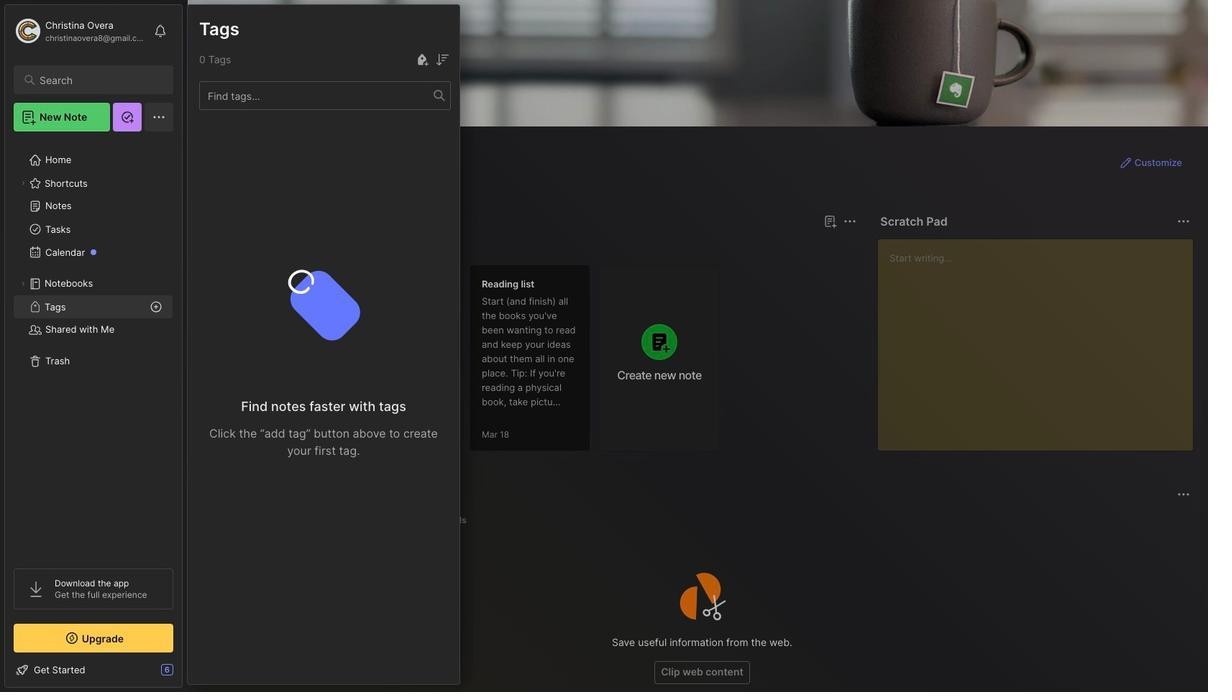 Task type: describe. For each thing, give the bounding box(es) containing it.
Search text field
[[40, 73, 160, 87]]

none search field inside main element
[[40, 71, 160, 88]]

Account field
[[14, 17, 147, 45]]

Start writing… text field
[[890, 240, 1193, 440]]

click to collapse image
[[182, 666, 192, 683]]

main element
[[0, 0, 187, 693]]



Task type: locate. For each thing, give the bounding box(es) containing it.
tree inside main element
[[5, 140, 182, 556]]

tree
[[5, 140, 182, 556]]

expand notebooks image
[[19, 280, 27, 288]]

row group
[[211, 265, 729, 460]]

sort options image
[[434, 51, 451, 68]]

Sort field
[[434, 51, 451, 68]]

tab
[[214, 239, 256, 256], [214, 512, 269, 529], [433, 512, 473, 529]]

tab list
[[214, 512, 1188, 529]]

Help and Learning task checklist field
[[5, 659, 182, 682]]

None search field
[[40, 71, 160, 88]]

Find tags… text field
[[200, 86, 434, 105]]

create new tag image
[[414, 51, 431, 68]]



Task type: vqa. For each thing, say whether or not it's contained in the screenshot.
Recent tab on the left top of the page
no



